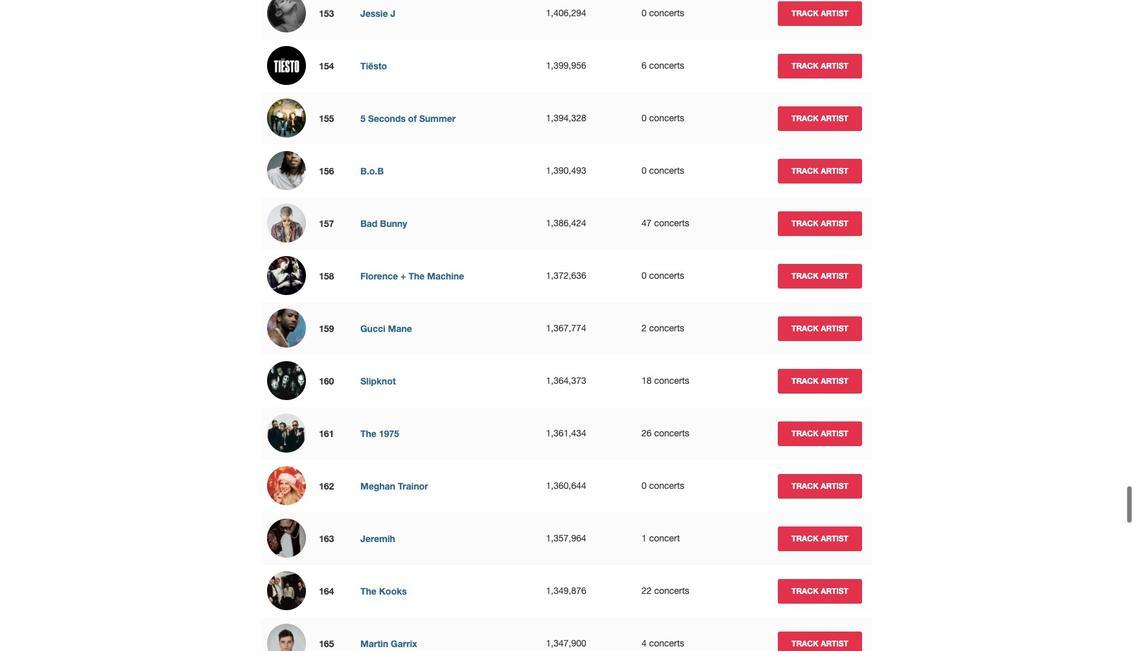 Task type: describe. For each thing, give the bounding box(es) containing it.
1,347,900
[[546, 638, 587, 649]]

162
[[319, 481, 334, 492]]

bad bunny
[[361, 218, 408, 229]]

concerts for +
[[650, 271, 685, 281]]

8 track from the top
[[792, 376, 819, 386]]

2 track from the top
[[792, 61, 819, 70]]

jessie j
[[361, 8, 396, 19]]

47
[[642, 218, 652, 228]]

160
[[319, 376, 334, 387]]

0 for 5 seconds of summer
[[642, 113, 647, 123]]

18 concerts
[[642, 376, 690, 386]]

gucci mane
[[361, 323, 412, 334]]

concerts for mane
[[650, 323, 685, 333]]

track artist for seconds
[[792, 113, 849, 123]]

concerts for 1975
[[655, 428, 690, 439]]

concerts for j
[[650, 8, 685, 18]]

18
[[642, 376, 652, 386]]

artist for seconds
[[821, 113, 849, 123]]

track artist button for trainor
[[778, 474, 863, 499]]

4 track artist from the top
[[792, 166, 849, 175]]

4
[[642, 638, 647, 649]]

concerts for seconds
[[650, 113, 685, 123]]

florence + the machine
[[361, 271, 464, 282]]

martin garrix
[[361, 638, 417, 649]]

1 concert
[[642, 533, 680, 544]]

track for seconds
[[792, 113, 819, 123]]

tiësto
[[361, 60, 387, 71]]

track artist button for +
[[778, 264, 863, 288]]

track for bunny
[[792, 218, 819, 228]]

the kooks link
[[361, 586, 407, 597]]

1,386,424
[[546, 218, 587, 228]]

164
[[319, 586, 334, 597]]

track for mane
[[792, 323, 819, 333]]

artist for trainor
[[821, 481, 849, 491]]

157
[[319, 218, 334, 229]]

0 vertical spatial the
[[409, 271, 425, 282]]

florence
[[361, 271, 398, 282]]

2 track artist button from the top
[[778, 54, 863, 78]]

track artist for mane
[[792, 323, 849, 333]]

artist for 1975
[[821, 428, 849, 438]]

4 artist from the top
[[821, 166, 849, 175]]

artist for j
[[821, 8, 849, 18]]

artist for +
[[821, 271, 849, 281]]

11 track artist from the top
[[792, 534, 849, 543]]

5 seconds of summer
[[361, 113, 456, 124]]

the for the 1975
[[361, 428, 377, 439]]

2
[[642, 323, 647, 333]]

artist for mane
[[821, 323, 849, 333]]

gucci
[[361, 323, 386, 334]]

track artist for bunny
[[792, 218, 849, 228]]

5
[[361, 113, 366, 124]]

8 artist from the top
[[821, 376, 849, 386]]

track artist button for mane
[[778, 316, 863, 341]]

track for +
[[792, 271, 819, 281]]

0 concerts for meghan trainor
[[642, 481, 685, 491]]

the 1975 link
[[361, 428, 400, 439]]

1,367,774
[[546, 323, 587, 333]]

6 concerts
[[642, 60, 685, 71]]

1975
[[379, 428, 400, 439]]

1,349,876
[[546, 586, 587, 596]]

concerts up the 47 concerts
[[650, 165, 685, 176]]

1,406,294
[[546, 8, 587, 18]]

artist for garrix
[[821, 639, 849, 648]]

machine
[[427, 271, 464, 282]]

1,360,644
[[546, 481, 587, 491]]

trainor
[[398, 481, 428, 492]]

22 concerts
[[642, 586, 690, 596]]

the 1975
[[361, 428, 400, 439]]

artist for kooks
[[821, 586, 849, 596]]

meghan trainor link
[[361, 481, 428, 492]]

5 seconds of summer link
[[361, 113, 456, 124]]

22
[[642, 586, 652, 596]]

track artist button for bunny
[[778, 211, 863, 236]]

b.o.b
[[361, 165, 384, 176]]

0 for meghan trainor
[[642, 481, 647, 491]]

0 concerts for 5 seconds of summer
[[642, 113, 685, 123]]

163
[[319, 533, 334, 544]]



Task type: vqa. For each thing, say whether or not it's contained in the screenshot.
the 0 concerts corresponding to Eminem
no



Task type: locate. For each thing, give the bounding box(es) containing it.
5 track artist button from the top
[[778, 211, 863, 236]]

1 vertical spatial the
[[361, 428, 377, 439]]

165
[[319, 638, 334, 649]]

tiësto link
[[361, 60, 387, 71]]

161
[[319, 428, 334, 439]]

9 track from the top
[[792, 428, 819, 438]]

1 track from the top
[[792, 8, 819, 18]]

summer
[[420, 113, 456, 124]]

5 artist from the top
[[821, 218, 849, 228]]

153
[[319, 8, 334, 19]]

13 track artist button from the top
[[778, 632, 863, 651]]

3 0 concerts from the top
[[642, 165, 685, 176]]

concerts right 47
[[655, 218, 690, 228]]

12 track artist button from the top
[[778, 579, 863, 604]]

10 artist from the top
[[821, 481, 849, 491]]

8 track artist button from the top
[[778, 369, 863, 393]]

1 0 from the top
[[642, 8, 647, 18]]

0 concerts for florence + the machine
[[642, 271, 685, 281]]

j
[[391, 8, 396, 19]]

3 track artist from the top
[[792, 113, 849, 123]]

0 down 6
[[642, 113, 647, 123]]

track artist button
[[778, 1, 863, 26], [778, 54, 863, 78], [778, 106, 863, 131], [778, 159, 863, 183], [778, 211, 863, 236], [778, 264, 863, 288], [778, 316, 863, 341], [778, 369, 863, 393], [778, 421, 863, 446], [778, 474, 863, 499], [778, 526, 863, 551], [778, 579, 863, 604], [778, 632, 863, 651]]

track artist for +
[[792, 271, 849, 281]]

meghan
[[361, 481, 396, 492]]

4 0 from the top
[[642, 271, 647, 281]]

1 artist from the top
[[821, 8, 849, 18]]

florence + the machine link
[[361, 271, 464, 282]]

4 track from the top
[[792, 166, 819, 175]]

0 up 47
[[642, 165, 647, 176]]

10 track artist button from the top
[[778, 474, 863, 499]]

26 concerts
[[642, 428, 690, 439]]

1 track artist from the top
[[792, 8, 849, 18]]

7 track from the top
[[792, 323, 819, 333]]

concerts for trainor
[[650, 481, 685, 491]]

track for j
[[792, 8, 819, 18]]

7 track artist from the top
[[792, 323, 849, 333]]

0
[[642, 8, 647, 18], [642, 113, 647, 123], [642, 165, 647, 176], [642, 271, 647, 281], [642, 481, 647, 491]]

track for trainor
[[792, 481, 819, 491]]

track for 1975
[[792, 428, 819, 438]]

0 concerts down the 6 concerts
[[642, 113, 685, 123]]

concerts for kooks
[[655, 586, 690, 596]]

gucci mane link
[[361, 323, 412, 334]]

26
[[642, 428, 652, 439]]

11 track from the top
[[792, 534, 819, 543]]

4 0 concerts from the top
[[642, 271, 685, 281]]

1,364,373
[[546, 376, 587, 386]]

0 concerts for jessie j
[[642, 8, 685, 18]]

jessie j link
[[361, 8, 396, 19]]

4 track artist button from the top
[[778, 159, 863, 183]]

1,394,328
[[546, 113, 587, 123]]

track artist for j
[[792, 8, 849, 18]]

159
[[319, 323, 334, 334]]

the for the kooks
[[361, 586, 377, 597]]

1,390,493
[[546, 165, 587, 176]]

47 concerts
[[642, 218, 690, 228]]

the
[[409, 271, 425, 282], [361, 428, 377, 439], [361, 586, 377, 597]]

of
[[408, 113, 417, 124]]

concerts right 6
[[650, 60, 685, 71]]

artist
[[821, 8, 849, 18], [821, 61, 849, 70], [821, 113, 849, 123], [821, 166, 849, 175], [821, 218, 849, 228], [821, 271, 849, 281], [821, 323, 849, 333], [821, 376, 849, 386], [821, 428, 849, 438], [821, 481, 849, 491], [821, 534, 849, 543], [821, 586, 849, 596], [821, 639, 849, 648]]

+
[[401, 271, 406, 282]]

track for garrix
[[792, 639, 819, 648]]

jessie
[[361, 8, 388, 19]]

7 artist from the top
[[821, 323, 849, 333]]

9 track artist button from the top
[[778, 421, 863, 446]]

12 track from the top
[[792, 586, 819, 596]]

concerts
[[650, 8, 685, 18], [650, 60, 685, 71], [650, 113, 685, 123], [650, 165, 685, 176], [655, 218, 690, 228], [650, 271, 685, 281], [650, 323, 685, 333], [655, 376, 690, 386], [655, 428, 690, 439], [650, 481, 685, 491], [655, 586, 690, 596], [650, 638, 685, 649]]

track artist button for kooks
[[778, 579, 863, 604]]

concerts down 26 concerts
[[650, 481, 685, 491]]

concerts down the 47 concerts
[[650, 271, 685, 281]]

154
[[319, 60, 334, 71]]

3 track artist button from the top
[[778, 106, 863, 131]]

2 concerts
[[642, 323, 685, 333]]

0 concerts for b.o.b
[[642, 165, 685, 176]]

3 artist from the top
[[821, 113, 849, 123]]

concerts up the 6 concerts
[[650, 8, 685, 18]]

concert
[[650, 533, 680, 544]]

track artist
[[792, 8, 849, 18], [792, 61, 849, 70], [792, 113, 849, 123], [792, 166, 849, 175], [792, 218, 849, 228], [792, 271, 849, 281], [792, 323, 849, 333], [792, 376, 849, 386], [792, 428, 849, 438], [792, 481, 849, 491], [792, 534, 849, 543], [792, 586, 849, 596], [792, 639, 849, 648]]

bad bunny link
[[361, 218, 408, 229]]

10 track artist from the top
[[792, 481, 849, 491]]

2 artist from the top
[[821, 61, 849, 70]]

concerts for bunny
[[655, 218, 690, 228]]

track artist button for seconds
[[778, 106, 863, 131]]

1,357,964
[[546, 533, 587, 544]]

0 up 2
[[642, 271, 647, 281]]

10 track from the top
[[792, 481, 819, 491]]

2 track artist from the top
[[792, 61, 849, 70]]

martin
[[361, 638, 389, 649]]

seconds
[[368, 113, 406, 124]]

slipknot
[[361, 376, 396, 387]]

track artist for garrix
[[792, 639, 849, 648]]

track artist for kooks
[[792, 586, 849, 596]]

5 track from the top
[[792, 218, 819, 228]]

meghan trainor
[[361, 481, 428, 492]]

the left 1975
[[361, 428, 377, 439]]

mane
[[388, 323, 412, 334]]

the kooks
[[361, 586, 407, 597]]

0 concerts up the 6 concerts
[[642, 8, 685, 18]]

jeremih
[[361, 533, 395, 544]]

track
[[792, 8, 819, 18], [792, 61, 819, 70], [792, 113, 819, 123], [792, 166, 819, 175], [792, 218, 819, 228], [792, 271, 819, 281], [792, 323, 819, 333], [792, 376, 819, 386], [792, 428, 819, 438], [792, 481, 819, 491], [792, 534, 819, 543], [792, 586, 819, 596], [792, 639, 819, 648]]

slipknot link
[[361, 376, 396, 387]]

12 track artist from the top
[[792, 586, 849, 596]]

13 artist from the top
[[821, 639, 849, 648]]

5 0 concerts from the top
[[642, 481, 685, 491]]

5 track artist from the top
[[792, 218, 849, 228]]

5 0 from the top
[[642, 481, 647, 491]]

1,372,636
[[546, 271, 587, 281]]

1
[[642, 533, 647, 544]]

13 track artist from the top
[[792, 639, 849, 648]]

9 track artist from the top
[[792, 428, 849, 438]]

3 0 from the top
[[642, 165, 647, 176]]

6 artist from the top
[[821, 271, 849, 281]]

6 track from the top
[[792, 271, 819, 281]]

3 track from the top
[[792, 113, 819, 123]]

13 track from the top
[[792, 639, 819, 648]]

12 artist from the top
[[821, 586, 849, 596]]

1 track artist button from the top
[[778, 1, 863, 26]]

artist for bunny
[[821, 218, 849, 228]]

2 0 from the top
[[642, 113, 647, 123]]

track for kooks
[[792, 586, 819, 596]]

8 track artist from the top
[[792, 376, 849, 386]]

0 concerts up concert
[[642, 481, 685, 491]]

4 concerts
[[642, 638, 685, 649]]

155
[[319, 113, 334, 124]]

concerts right 22
[[655, 586, 690, 596]]

1 0 concerts from the top
[[642, 8, 685, 18]]

0 for florence + the machine
[[642, 271, 647, 281]]

track artist button for j
[[778, 1, 863, 26]]

9 artist from the top
[[821, 428, 849, 438]]

156
[[319, 165, 334, 176]]

1,399,956
[[546, 60, 587, 71]]

11 artist from the top
[[821, 534, 849, 543]]

6 track artist from the top
[[792, 271, 849, 281]]

jeremih link
[[361, 533, 395, 544]]

6
[[642, 60, 647, 71]]

concerts right 4
[[650, 638, 685, 649]]

martin garrix link
[[361, 638, 417, 649]]

0 for jessie j
[[642, 8, 647, 18]]

the right +
[[409, 271, 425, 282]]

0 concerts
[[642, 8, 685, 18], [642, 113, 685, 123], [642, 165, 685, 176], [642, 271, 685, 281], [642, 481, 685, 491]]

0 concerts up 2 concerts at the right of page
[[642, 271, 685, 281]]

bunny
[[380, 218, 408, 229]]

track artist button for 1975
[[778, 421, 863, 446]]

158
[[319, 271, 334, 282]]

the left kooks
[[361, 586, 377, 597]]

11 track artist button from the top
[[778, 526, 863, 551]]

bad
[[361, 218, 378, 229]]

track artist button for garrix
[[778, 632, 863, 651]]

kooks
[[379, 586, 407, 597]]

0 concerts up the 47 concerts
[[642, 165, 685, 176]]

b.o.b link
[[361, 165, 384, 176]]

0 up 1
[[642, 481, 647, 491]]

0 up 6
[[642, 8, 647, 18]]

2 vertical spatial the
[[361, 586, 377, 597]]

garrix
[[391, 638, 417, 649]]

0 for b.o.b
[[642, 165, 647, 176]]

track artist for 1975
[[792, 428, 849, 438]]

6 track artist button from the top
[[778, 264, 863, 288]]

concerts for garrix
[[650, 638, 685, 649]]

concerts right 26
[[655, 428, 690, 439]]

2 0 concerts from the top
[[642, 113, 685, 123]]

1,361,434
[[546, 428, 587, 439]]

concerts down the 6 concerts
[[650, 113, 685, 123]]

track artist for trainor
[[792, 481, 849, 491]]

concerts right 2
[[650, 323, 685, 333]]

concerts right 18
[[655, 376, 690, 386]]

7 track artist button from the top
[[778, 316, 863, 341]]



